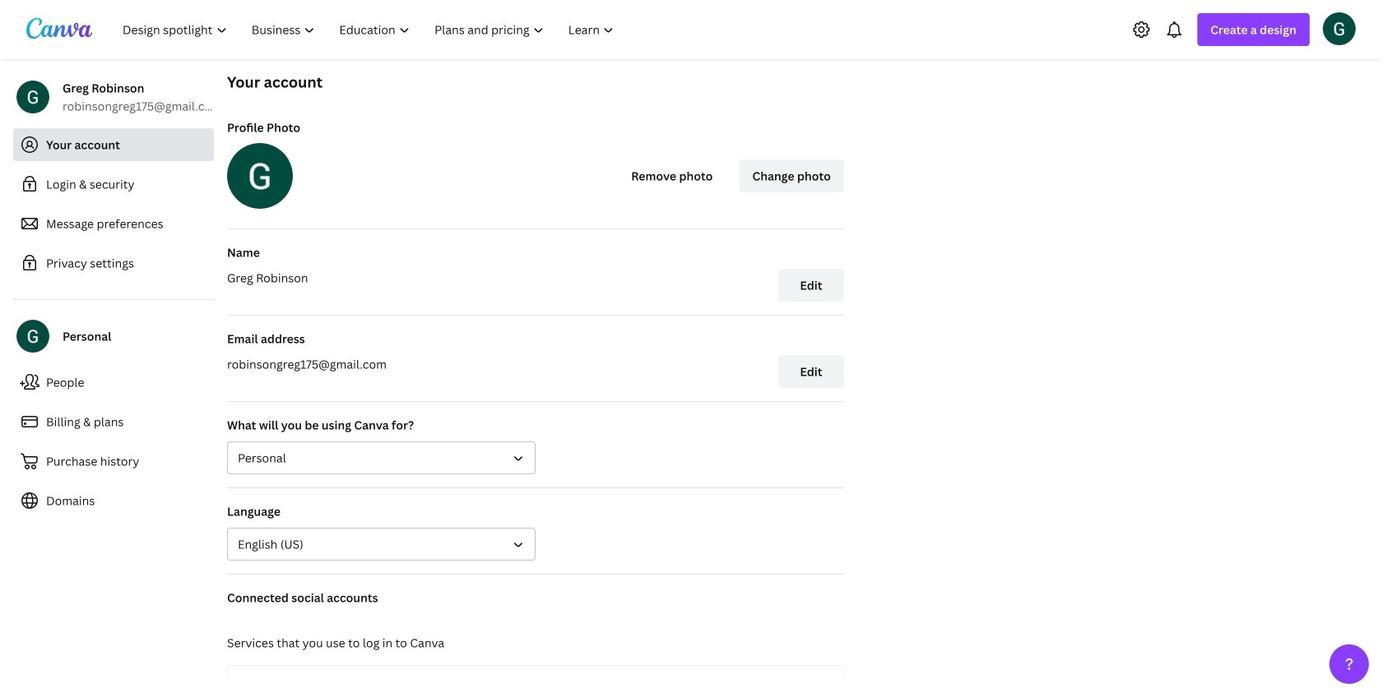 Task type: describe. For each thing, give the bounding box(es) containing it.
top level navigation element
[[112, 13, 628, 46]]



Task type: vqa. For each thing, say whether or not it's contained in the screenshot.
button
yes



Task type: locate. For each thing, give the bounding box(es) containing it.
greg robinson image
[[1323, 12, 1356, 45]]

Language: English (US) button
[[227, 528, 536, 561]]

None button
[[227, 442, 536, 475]]



